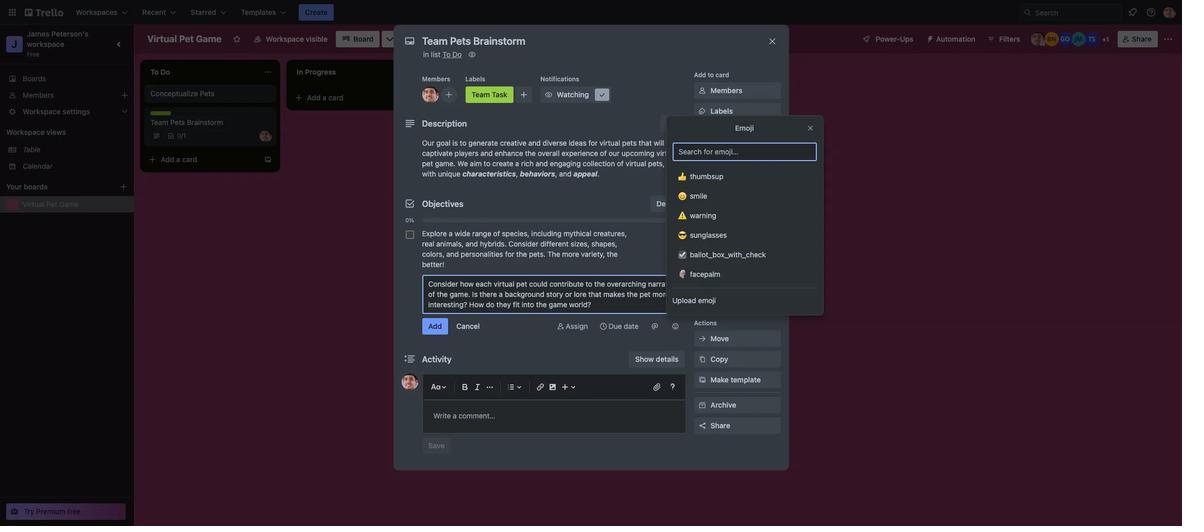Task type: vqa. For each thing, say whether or not it's contained in the screenshot.
shapes,
yes



Task type: locate. For each thing, give the bounding box(es) containing it.
pets up brainstorm
[[200, 89, 215, 98]]

edit
[[667, 119, 680, 128]]

sm image inside archive link
[[698, 400, 708, 411]]

0 horizontal spatial power-
[[694, 236, 716, 244]]

sm image left copy
[[698, 355, 708, 365]]

0 vertical spatial 1
[[1107, 36, 1110, 43]]

workspace inside button
[[266, 35, 304, 43]]

and up overall
[[529, 139, 541, 147]]

power- inside "button"
[[876, 35, 901, 43]]

table
[[23, 145, 40, 154]]

1 horizontal spatial for
[[589, 139, 598, 147]]

0 horizontal spatial pets
[[170, 118, 185, 127]]

sm image right date
[[650, 322, 660, 332]]

0 horizontal spatial 1
[[183, 132, 186, 140]]

2 horizontal spatial of
[[617, 159, 624, 168]]

wide
[[455, 229, 471, 238]]

add power-ups
[[711, 251, 764, 260]]

0 horizontal spatial ,
[[516, 170, 518, 178]]

Search for emoji… text field
[[673, 143, 817, 161]]

link image
[[534, 381, 547, 394]]

0 horizontal spatial james peterson (jamespeterson93) image
[[402, 374, 418, 391]]

bold ⌘b image
[[459, 381, 471, 394]]

0 horizontal spatial ups
[[716, 236, 728, 244]]

2 horizontal spatial james peterson (jamespeterson93) image
[[1032, 32, 1046, 46]]

share button down 0 notifications image
[[1118, 31, 1159, 47]]

virtual
[[600, 139, 621, 147], [657, 149, 678, 158], [626, 159, 647, 168]]

0 vertical spatial labels
[[466, 75, 486, 83]]

visible
[[306, 35, 328, 43]]

lists image
[[505, 381, 517, 394]]

workspace up table
[[6, 128, 45, 137]]

fields
[[739, 210, 759, 219]]

2 horizontal spatial ups
[[901, 35, 914, 43]]

tara schultz (taraschultz7) image
[[1085, 32, 1100, 46]]

free
[[27, 51, 40, 58]]

sm image for copy
[[698, 355, 708, 365]]

custom fields button
[[694, 209, 781, 220]]

0 horizontal spatial virtual
[[23, 200, 44, 209]]

task for team task
[[492, 90, 508, 99]]

1 vertical spatial power-
[[694, 236, 716, 244]]

facepalm
[[690, 270, 721, 279]]

0 horizontal spatial task
[[168, 111, 182, 119]]

a inside explore a wide range of species, including mythical creatures, real animals, and hybrids. consider different sizes, shapes, colors, and personalities for the pets. the more variety, the better!
[[449, 229, 453, 238]]

sm image inside "copy" link
[[698, 355, 708, 365]]

2 horizontal spatial power-
[[876, 35, 901, 43]]

team for team task team pets brainstorm
[[150, 111, 166, 119]]

game down the your boards with 1 items "element"
[[59, 200, 79, 209]]

pet
[[179, 33, 194, 44], [46, 200, 57, 209]]

1 horizontal spatial add a card
[[307, 93, 344, 102]]

0 horizontal spatial add a card
[[161, 155, 197, 164]]

filters button
[[984, 31, 1024, 47]]

1 horizontal spatial pet
[[179, 33, 194, 44]]

0 vertical spatial virtual pet game
[[147, 33, 222, 44]]

0 horizontal spatial create from template… image
[[264, 156, 272, 164]]

pet down the your boards with 1 items "element"
[[46, 200, 57, 209]]

, down the engaging
[[555, 170, 558, 178]]

ups up facepalm link
[[751, 251, 764, 260]]

activity
[[422, 355, 452, 364]]

move
[[711, 334, 729, 343]]

1 horizontal spatial james peterson (jamespeterson93) image
[[1164, 6, 1177, 19]]

sizes,
[[571, 240, 590, 248]]

members link down boards
[[0, 87, 134, 104]]

for right ideas
[[589, 139, 598, 147]]

0 vertical spatial of
[[600, 149, 607, 158]]

species,
[[502, 229, 530, 238]]

share left show menu image
[[1133, 35, 1152, 43]]

add a card for "add a card" 'button' for leftmost create from template… icon
[[161, 155, 197, 164]]

1 horizontal spatial james peterson (jamespeterson93) image
[[422, 87, 439, 103]]

game left 'star or unstar board' image
[[196, 33, 222, 44]]

members down add to card at the right
[[711, 86, 743, 95]]

cover image
[[698, 189, 708, 199]]

color: bold lime, title: "team task" element right add members to card icon
[[466, 87, 514, 103]]

sm image down 'upload'
[[671, 322, 681, 332]]

2 , from the left
[[555, 170, 558, 178]]

sm image right assign
[[599, 322, 609, 332]]

for inside explore a wide range of species, including mythical creatures, real animals, and hybrids. consider different sizes, shapes, colors, and personalities for the pets. the more variety, the better!
[[505, 250, 515, 259]]

pets up 0
[[170, 118, 185, 127]]

Board name text field
[[142, 31, 227, 47]]

share for share button to the left
[[711, 422, 731, 430]]

0 horizontal spatial power-ups
[[694, 236, 728, 244]]

task inside team task team pets brainstorm
[[168, 111, 182, 119]]

of down our
[[617, 159, 624, 168]]

Search field
[[1032, 5, 1122, 20]]

color: bold lime, title: "team task" element down conceptualize
[[150, 111, 182, 119]]

1 right 0
[[183, 132, 186, 140]]

0 horizontal spatial virtual
[[600, 139, 621, 147]]

sm image down add to card at the right
[[698, 86, 708, 96]]

list
[[431, 50, 441, 59]]

sm image
[[698, 86, 708, 96], [597, 90, 608, 100], [599, 322, 609, 332], [650, 322, 660, 332], [671, 322, 681, 332], [698, 334, 708, 344]]

boards
[[23, 74, 46, 83]]

0 vertical spatial for
[[589, 139, 598, 147]]

task up 0
[[168, 111, 182, 119]]

1 vertical spatial automation
[[694, 277, 730, 285]]

0 horizontal spatial for
[[505, 250, 515, 259]]

1 horizontal spatial members
[[422, 75, 451, 83]]

1 horizontal spatial to
[[484, 159, 491, 168]]

1 vertical spatial task
[[168, 111, 182, 119]]

1 vertical spatial share
[[711, 422, 731, 430]]

team inside color: bold lime, title: "team task" 'element'
[[472, 90, 490, 99]]

0 vertical spatial virtual
[[147, 33, 177, 44]]

workspace left visible
[[266, 35, 304, 43]]

boards
[[24, 182, 48, 191]]

power-ups
[[876, 35, 914, 43], [694, 236, 728, 244]]

virtual down will
[[657, 149, 678, 158]]

power-
[[876, 35, 901, 43], [694, 236, 716, 244], [726, 251, 751, 260]]

virtual pet game
[[147, 33, 222, 44], [23, 200, 79, 209]]

share down archive
[[711, 422, 731, 430]]

members up add members to card icon
[[422, 75, 451, 83]]

consider
[[509, 240, 539, 248]]

pets,
[[649, 159, 665, 168]]

0 horizontal spatial add a card button
[[144, 152, 260, 168]]

members link up labels link
[[694, 82, 781, 99]]

, left behaviors
[[516, 170, 518, 178]]

save
[[429, 442, 445, 450]]

1 horizontal spatial ,
[[555, 170, 558, 178]]

ups up ballot_box_with_check
[[716, 236, 728, 244]]

Explore a wide range of species, including mythical creatures, real animals, and hybrids. Consider different sizes, shapes, colors, and personalities for the pets. The more variety, the better! checkbox
[[406, 231, 414, 239]]

virtual down upcoming at right
[[626, 159, 647, 168]]

automation left filters button
[[937, 35, 976, 43]]

custom
[[711, 210, 737, 219]]

custom fields
[[711, 210, 759, 219]]

enhance
[[495, 149, 523, 158]]

that
[[639, 139, 652, 147]]

1 horizontal spatial workspace
[[266, 35, 304, 43]]

pet inside virtual pet game text field
[[179, 33, 194, 44]]

sm image right the edit button
[[698, 106, 708, 116]]

pet
[[422, 159, 433, 168]]

1 horizontal spatial share
[[1133, 35, 1152, 43]]

free
[[67, 508, 81, 516]]

2 vertical spatial virtual
[[626, 159, 647, 168]]

james peterson (jamespeterson93) image right open information menu image
[[1164, 6, 1177, 19]]

0 notifications image
[[1127, 6, 1139, 19]]

1 horizontal spatial create from template… image
[[557, 94, 565, 102]]

edit button
[[661, 115, 686, 132]]

0 horizontal spatial james peterson (jamespeterson93) image
[[260, 130, 272, 142]]

sm image down actions
[[698, 334, 708, 344]]

ups left automation button
[[901, 35, 914, 43]]

to up characteristics
[[484, 159, 491, 168]]

for
[[589, 139, 598, 147], [505, 250, 515, 259]]

create from template… image
[[557, 94, 565, 102], [264, 156, 272, 164]]

and down generate
[[481, 149, 493, 158]]

1 vertical spatial create from template… image
[[264, 156, 272, 164]]

1 vertical spatial power-ups
[[694, 236, 728, 244]]

sm image down 'add an item' 'text box'
[[556, 322, 566, 332]]

2 horizontal spatial add a card
[[454, 93, 490, 102]]

a
[[323, 93, 327, 102], [469, 93, 473, 102], [176, 155, 180, 164], [516, 159, 520, 168], [449, 229, 453, 238]]

sm image for automation
[[922, 31, 937, 45]]

0 vertical spatial create from template… image
[[557, 94, 565, 102]]

sm image right watching
[[597, 90, 608, 100]]

labels up the team task
[[466, 75, 486, 83]]

to up labels link
[[708, 71, 714, 79]]

actions
[[694, 320, 717, 327]]

0 vertical spatial workspace
[[266, 35, 304, 43]]

share button down archive link
[[694, 418, 781, 434]]

cancel link
[[450, 319, 486, 335]]

editor toolbar toolbar
[[428, 379, 681, 396]]

1 horizontal spatial pets
[[200, 89, 215, 98]]

sm image inside make template link
[[698, 375, 708, 385]]

sm image inside members link
[[698, 86, 708, 96]]

0 horizontal spatial color: bold lime, title: "team task" element
[[150, 111, 182, 119]]

premium
[[36, 508, 66, 516]]

try
[[24, 508, 34, 516]]

button
[[726, 293, 749, 302]]

1 horizontal spatial virtual pet game
[[147, 33, 222, 44]]

search image
[[1024, 8, 1032, 16]]

sm image down notifications
[[544, 90, 554, 100]]

2 horizontal spatial virtual
[[657, 149, 678, 158]]

2 vertical spatial james peterson (jamespeterson93) image
[[260, 130, 272, 142]]

0 horizontal spatial of
[[494, 229, 500, 238]]

add a card for topmost create from template… icon "add a card" 'button'
[[454, 93, 490, 102]]

more
[[562, 250, 579, 259]]

1 horizontal spatial labels
[[711, 107, 733, 115]]

and down animals,
[[447, 250, 459, 259]]

0 horizontal spatial share
[[711, 422, 731, 430]]

0 vertical spatial game
[[196, 33, 222, 44]]

0 horizontal spatial game
[[59, 200, 79, 209]]

james peterson (jamespeterson93) image
[[1164, 6, 1177, 19], [402, 374, 418, 391]]

0 vertical spatial pets
[[200, 89, 215, 98]]

1 vertical spatial for
[[505, 250, 515, 259]]

1 vertical spatial labels
[[711, 107, 733, 115]]

range
[[473, 229, 492, 238]]

Main content area, start typing to enter text. text field
[[434, 410, 675, 423]]

smile
[[690, 192, 708, 200]]

pet left 'star or unstar board' image
[[179, 33, 194, 44]]

virtual up our
[[600, 139, 621, 147]]

and down wide
[[466, 240, 478, 248]]

1 horizontal spatial task
[[492, 90, 508, 99]]

sm image inside automation button
[[922, 31, 937, 45]]

in list to do
[[423, 50, 462, 59]]

the
[[525, 149, 536, 158], [517, 250, 527, 259], [607, 250, 618, 259]]

labels
[[466, 75, 486, 83], [711, 107, 733, 115]]

workspace
[[266, 35, 304, 43], [6, 128, 45, 137]]

sm image
[[922, 31, 937, 45], [467, 49, 478, 60], [544, 90, 554, 100], [698, 106, 708, 116], [556, 322, 566, 332], [698, 355, 708, 365], [698, 375, 708, 385], [698, 400, 708, 411]]

1 horizontal spatial add a card button
[[291, 90, 406, 106]]

members link
[[694, 82, 781, 99], [0, 87, 134, 104]]

sm image inside due date link
[[599, 322, 609, 332]]

sm image left archive
[[698, 400, 708, 411]]

with
[[422, 170, 436, 178]]

sm image inside watching 'button'
[[544, 90, 554, 100]]

characteristics , behaviors , and appeal .
[[463, 170, 600, 178]]

our
[[422, 139, 435, 147]]

sm image inside labels link
[[698, 106, 708, 116]]

1 horizontal spatial share button
[[1118, 31, 1159, 47]]

add
[[694, 71, 707, 79], [307, 93, 321, 102], [454, 93, 467, 102], [161, 155, 174, 164], [711, 251, 725, 260], [711, 293, 725, 302]]

ups inside "button"
[[901, 35, 914, 43]]

0 vertical spatial power-
[[876, 35, 901, 43]]

do
[[453, 50, 462, 59]]

card for topmost create from template… icon "add a card" 'button'
[[475, 93, 490, 102]]

virtual pet game inside text field
[[147, 33, 222, 44]]

primary element
[[0, 0, 1183, 25]]

1 horizontal spatial 1
[[1107, 36, 1110, 43]]

task up creative
[[492, 90, 508, 99]]

game.
[[435, 159, 456, 168]]

date
[[624, 322, 639, 331]]

rich
[[521, 159, 534, 168]]

0 vertical spatial color: bold lime, title: "team task" element
[[466, 87, 514, 103]]

1 vertical spatial of
[[617, 159, 624, 168]]

your boards with 1 items element
[[6, 181, 104, 193]]

color: bold lime, title: "team task" element
[[466, 87, 514, 103], [150, 111, 182, 119]]

your
[[6, 182, 22, 191]]

conceptualize
[[150, 89, 198, 98]]

pets
[[623, 139, 637, 147]]

attachment button
[[694, 165, 781, 181]]

sm image for make template
[[698, 375, 708, 385]]

1 vertical spatial virtual
[[23, 200, 44, 209]]

1 right tara schultz (taraschultz7) image
[[1107, 36, 1110, 43]]

virtual inside virtual pet game text field
[[147, 33, 177, 44]]

0 vertical spatial power-ups
[[876, 35, 914, 43]]

0 vertical spatial task
[[492, 90, 508, 99]]

of left our
[[600, 149, 607, 158]]

for down consider
[[505, 250, 515, 259]]

text styles image
[[430, 381, 442, 394]]

add to card
[[694, 71, 730, 79]]

sm image for watching
[[544, 90, 554, 100]]

open help dialog image
[[667, 381, 679, 394]]

sunglasses
[[690, 231, 727, 240]]

1 vertical spatial pet
[[46, 200, 57, 209]]

workspace for workspace views
[[6, 128, 45, 137]]

create
[[305, 8, 328, 16]]

pets.
[[529, 250, 546, 259]]

0 vertical spatial james peterson (jamespeterson93) image
[[1032, 32, 1046, 46]]

members down boards
[[23, 91, 54, 99]]

workspace views
[[6, 128, 66, 137]]

try premium free
[[24, 508, 81, 516]]

labels up checklist
[[711, 107, 733, 115]]

james peterson (jamespeterson93) image
[[1032, 32, 1046, 46], [422, 87, 439, 103], [260, 130, 272, 142]]

unique
[[438, 170, 461, 178]]

sm image right power-ups "button"
[[922, 31, 937, 45]]

None submit
[[422, 319, 448, 335]]

0 horizontal spatial pet
[[46, 200, 57, 209]]

None text field
[[417, 32, 757, 51]]

facepalm link
[[673, 265, 817, 284]]

0 vertical spatial share
[[1133, 35, 1152, 43]]

of up hybrids.
[[494, 229, 500, 238]]

for inside our goal is to generate creative and diverse ideas for virtual pets that will captivate players and enhance the overall experience of our upcoming virtual pet game. we aim to create a rich and engaging collection of virtual pets, each with unique
[[589, 139, 598, 147]]

assign link
[[552, 319, 592, 335]]

0 horizontal spatial workspace
[[6, 128, 45, 137]]

0 vertical spatial james peterson (jamespeterson93) image
[[1164, 6, 1177, 19]]

personalities
[[461, 250, 503, 259]]

1 horizontal spatial ups
[[751, 251, 764, 260]]

0 horizontal spatial virtual pet game
[[23, 200, 79, 209]]

warning
[[690, 211, 717, 220]]

0 vertical spatial ups
[[901, 35, 914, 43]]

automation up "emoji"
[[694, 277, 730, 285]]

1 horizontal spatial automation
[[937, 35, 976, 43]]

add members to card image
[[445, 90, 453, 100]]

pets inside team task team pets brainstorm
[[170, 118, 185, 127]]

1 horizontal spatial color: bold lime, title: "team task" element
[[466, 87, 514, 103]]

make template link
[[694, 372, 781, 389]]

add a card
[[307, 93, 344, 102], [454, 93, 490, 102], [161, 155, 197, 164]]

0 vertical spatial to
[[708, 71, 714, 79]]

to right is
[[460, 139, 467, 147]]

james peterson (jamespeterson93) image left text styles image
[[402, 374, 418, 391]]

sm image for archive
[[698, 400, 708, 411]]

1 horizontal spatial virtual
[[147, 33, 177, 44]]

sm image left make
[[698, 375, 708, 385]]

add button
[[711, 293, 749, 302]]

collection
[[583, 159, 615, 168]]

customize views image
[[385, 34, 395, 44]]

your boards
[[6, 182, 48, 191]]

the up rich
[[525, 149, 536, 158]]

j link
[[6, 36, 23, 53]]

show
[[636, 355, 654, 364]]

members
[[422, 75, 451, 83], [711, 86, 743, 95], [23, 91, 54, 99]]

star or unstar board image
[[233, 35, 241, 43]]

1 vertical spatial virtual
[[657, 149, 678, 158]]

sm image for labels
[[698, 106, 708, 116]]

add a card button for leftmost create from template… icon
[[144, 152, 260, 168]]

a inside our goal is to generate creative and diverse ideas for virtual pets that will captivate players and enhance the overall experience of our upcoming virtual pet game. we aim to create a rich and engaging collection of virtual pets, each with unique
[[516, 159, 520, 168]]

add a card for middle "add a card" 'button'
[[307, 93, 344, 102]]

1 vertical spatial pets
[[170, 118, 185, 127]]

j
[[11, 38, 17, 50]]



Task type: describe. For each thing, give the bounding box(es) containing it.
upcoming
[[622, 149, 655, 158]]

automation button
[[922, 31, 982, 47]]

add inside button
[[711, 293, 725, 302]]

team task
[[472, 90, 508, 99]]

creative
[[500, 139, 527, 147]]

to
[[443, 50, 451, 59]]

image image
[[547, 381, 559, 394]]

task for team task team pets brainstorm
[[168, 111, 182, 119]]

+
[[1103, 36, 1107, 43]]

gary orlando (garyorlando) image
[[1058, 32, 1073, 46]]

ben nelson (bennelson96) image
[[1045, 32, 1059, 46]]

power-ups button
[[856, 31, 920, 47]]

virtual pet game link
[[23, 199, 128, 210]]

objectives
[[422, 199, 464, 209]]

1 horizontal spatial of
[[600, 149, 607, 158]]

sm image inside move link
[[698, 334, 708, 344]]

assign
[[566, 322, 588, 331]]

card for middle "add a card" 'button'
[[329, 93, 344, 102]]

and up behaviors
[[536, 159, 548, 168]]

copy
[[711, 355, 729, 364]]

1 vertical spatial ups
[[716, 236, 728, 244]]

more formatting image
[[484, 381, 496, 394]]

calendar link
[[23, 161, 128, 172]]

archive
[[711, 401, 737, 410]]

make template
[[711, 376, 761, 384]]

overall
[[538, 149, 560, 158]]

1 vertical spatial virtual pet game
[[23, 200, 79, 209]]

delete link
[[651, 196, 685, 212]]

1 , from the left
[[516, 170, 518, 178]]

james
[[27, 29, 49, 38]]

the inside our goal is to generate creative and diverse ideas for virtual pets that will captivate players and enhance the overall experience of our upcoming virtual pet game. we aim to create a rich and engaging collection of virtual pets, each with unique
[[525, 149, 536, 158]]

archive link
[[694, 397, 781, 414]]

we
[[458, 159, 468, 168]]

open information menu image
[[1147, 7, 1157, 18]]

2 horizontal spatial members
[[711, 86, 743, 95]]

ballot_box_with_check
[[690, 250, 766, 259]]

2 horizontal spatial to
[[708, 71, 714, 79]]

0 horizontal spatial automation
[[694, 277, 730, 285]]

upload emoji
[[673, 296, 716, 305]]

Add an item text field
[[422, 275, 686, 314]]

1 vertical spatial james peterson (jamespeterson93) image
[[402, 374, 418, 391]]

workspace for workspace visible
[[266, 35, 304, 43]]

1 vertical spatial game
[[59, 200, 79, 209]]

views
[[46, 128, 66, 137]]

2 vertical spatial ups
[[751, 251, 764, 260]]

is
[[453, 139, 458, 147]]

sunglasses link
[[673, 226, 817, 245]]

filters
[[1000, 35, 1021, 43]]

2 vertical spatial to
[[484, 159, 491, 168]]

workspace visible
[[266, 35, 328, 43]]

show details
[[636, 355, 679, 364]]

and down the engaging
[[559, 170, 572, 178]]

1 vertical spatial 1
[[183, 132, 186, 140]]

ideas
[[569, 139, 587, 147]]

1 vertical spatial to
[[460, 139, 467, 147]]

2 vertical spatial power-
[[726, 251, 751, 260]]

due date
[[609, 322, 639, 331]]

hybrids.
[[480, 240, 507, 248]]

0 vertical spatial virtual
[[600, 139, 621, 147]]

brainstorm
[[187, 118, 223, 127]]

conceptualize pets
[[150, 89, 215, 98]]

appeal
[[574, 170, 598, 178]]

watching
[[557, 90, 589, 99]]

due date link
[[594, 319, 644, 335]]

creatures,
[[594, 229, 627, 238]]

power-ups inside "button"
[[876, 35, 914, 43]]

pet inside virtual pet game link
[[46, 200, 57, 209]]

show details link
[[629, 351, 685, 368]]

upload
[[673, 296, 697, 305]]

due
[[609, 322, 622, 331]]

automation inside button
[[937, 35, 976, 43]]

add button button
[[694, 290, 781, 306]]

sm image right do
[[467, 49, 478, 60]]

engaging
[[550, 159, 581, 168]]

0%
[[406, 217, 414, 224]]

real
[[422, 240, 435, 248]]

conceptualize pets link
[[150, 89, 270, 99]]

team for team task
[[472, 90, 490, 99]]

the down shapes, at right top
[[607, 250, 618, 259]]

/
[[181, 132, 183, 140]]

will
[[654, 139, 665, 147]]

sm image inside watching 'button'
[[597, 90, 608, 100]]

attachment
[[711, 169, 751, 177]]

different
[[541, 240, 569, 248]]

dates
[[711, 148, 731, 157]]

0 horizontal spatial members
[[23, 91, 54, 99]]

sm image inside assign link
[[556, 322, 566, 332]]

our goal is to generate creative and diverse ideas for virtual pets that will captivate players and enhance the overall experience of our upcoming virtual pet game. we aim to create a rich and engaging collection of virtual pets, each with unique
[[422, 139, 683, 178]]

game inside text field
[[196, 33, 222, 44]]

0 horizontal spatial share button
[[694, 418, 781, 434]]

including
[[532, 229, 562, 238]]

in
[[423, 50, 429, 59]]

emoji
[[699, 296, 716, 305]]

0 horizontal spatial members link
[[0, 87, 134, 104]]

italic ⌘i image
[[471, 381, 484, 394]]

share for top share button
[[1133, 35, 1152, 43]]

the
[[548, 250, 561, 259]]

peterson's
[[51, 29, 89, 38]]

calendar
[[23, 162, 53, 171]]

aim
[[470, 159, 482, 168]]

notifications
[[541, 75, 580, 83]]

add power-ups link
[[694, 247, 781, 264]]

0 / 1
[[177, 132, 186, 140]]

variety,
[[581, 250, 605, 259]]

card for "add a card" 'button' for leftmost create from template… icon
[[182, 155, 197, 164]]

behaviors
[[520, 170, 555, 178]]

watching button
[[541, 87, 612, 103]]

animals,
[[437, 240, 464, 248]]

0
[[177, 132, 181, 140]]

show menu image
[[1164, 34, 1174, 44]]

1 horizontal spatial members link
[[694, 82, 781, 99]]

virtual inside virtual pet game link
[[23, 200, 44, 209]]

upload emoji link
[[667, 293, 823, 309]]

the down consider
[[517, 250, 527, 259]]

goal
[[437, 139, 451, 147]]

of inside explore a wide range of species, including mythical creatures, real animals, and hybrids. consider different sizes, shapes, colors, and personalities for the pets. the more variety, the better!
[[494, 229, 500, 238]]

explore
[[422, 229, 447, 238]]

pets inside conceptualize pets "link"
[[200, 89, 215, 98]]

.
[[598, 170, 600, 178]]

template
[[731, 376, 761, 384]]

description
[[422, 119, 467, 128]]

boards link
[[0, 71, 134, 87]]

explore a wide range of species, including mythical creatures, real animals, and hybrids. consider different sizes, shapes, colors, and personalities for the pets. the more variety, the better!
[[422, 229, 627, 269]]

attach and insert link image
[[652, 382, 663, 393]]

0 vertical spatial share button
[[1118, 31, 1159, 47]]

jeremy miller (jeremymiller198) image
[[1072, 32, 1086, 46]]

add a card button for topmost create from template… icon
[[437, 90, 552, 106]]

labels link
[[694, 103, 781, 120]]

team pets brainstorm link
[[150, 118, 270, 128]]

add board image
[[120, 183, 128, 191]]

our
[[609, 149, 620, 158]]

thumbsup
[[690, 172, 724, 181]]



